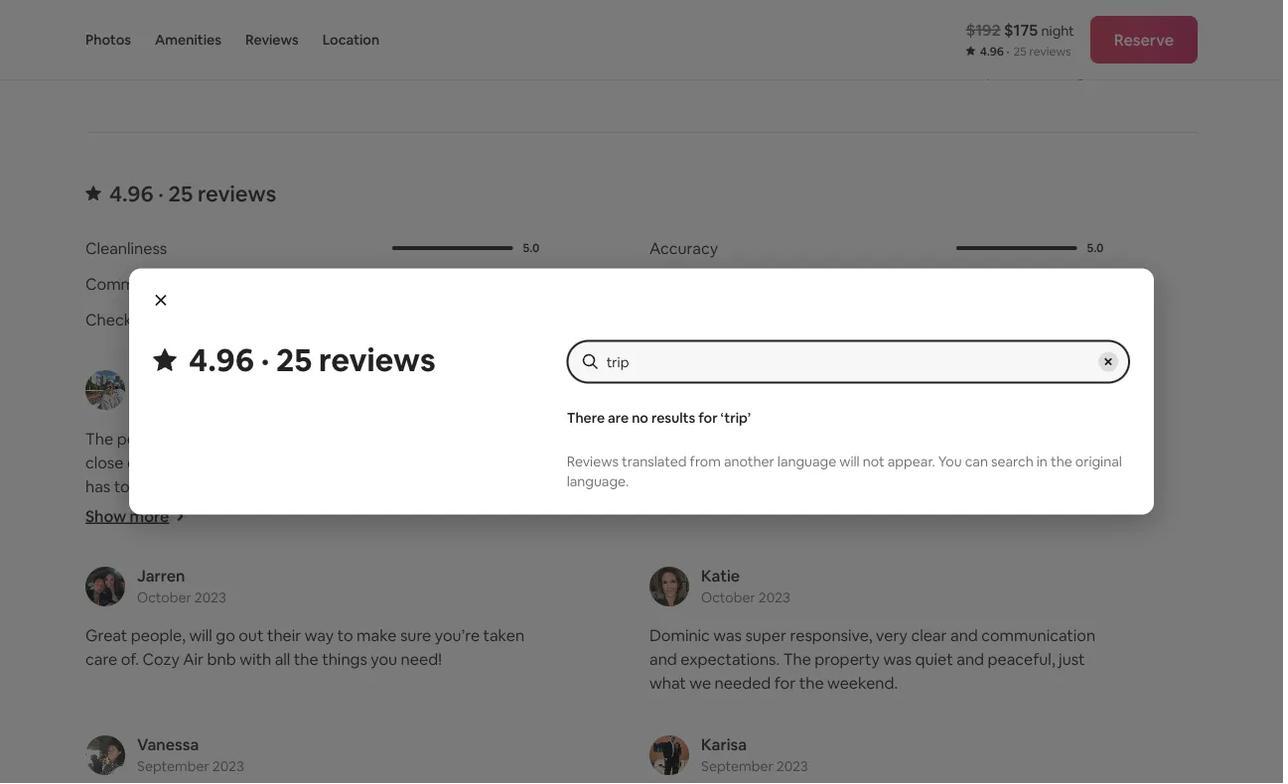 Task type: locate. For each thing, give the bounding box(es) containing it.
super
[[335, 429, 378, 449]]

1 vertical spatial reviews
[[198, 179, 276, 208]]

2023 for super
[[759, 589, 791, 607]]

0 horizontal spatial we
[[363, 476, 385, 497]]

4.96 · 25 reviews up report this listing
[[980, 44, 1071, 59]]

4.96 inside dialog
[[189, 339, 254, 381]]

0 vertical spatial we
[[363, 476, 385, 497]]

care
[[85, 649, 117, 669]]

to right the has
[[114, 476, 130, 497]]

great
[[85, 625, 127, 646]]

1 horizontal spatial 5.0
[[1087, 240, 1104, 256]]

4.96
[[980, 44, 1004, 59], [109, 179, 154, 208], [189, 339, 254, 381]]

for inside the perfect getaway for a couple! super private and cozy but close enough to the rest of the hill country and everything it has to offer. the hosts were great and we will definitely be back!
[[242, 429, 263, 449]]

reviews inside the reviews translated from another language will not appear. you can search in the original language.
[[567, 452, 619, 470]]

0 vertical spatial was
[[714, 625, 742, 646]]

2 horizontal spatial the
[[783, 649, 811, 669]]

1 september from the left
[[137, 758, 209, 776]]

september down the vanessa
[[137, 758, 209, 776]]

0 horizontal spatial was
[[714, 625, 742, 646]]

october down katie
[[701, 589, 756, 607]]

hosts
[[206, 476, 246, 497]]

1 horizontal spatial for
[[699, 409, 718, 427]]

2 5.0 from the left
[[1087, 240, 1104, 256]]

katie october 2023
[[701, 566, 791, 607]]

25 inside dialog
[[276, 339, 312, 381]]

2 vertical spatial will
[[189, 625, 212, 646]]

1 horizontal spatial reviews
[[567, 452, 619, 470]]

will inside the perfect getaway for a couple! super private and cozy but close enough to the rest of the hill country and everything it has to offer. the hosts were great and we will definitely be back!
[[388, 476, 411, 497]]

can
[[965, 452, 988, 470]]

0 vertical spatial 25
[[1014, 44, 1027, 59]]

1 horizontal spatial was
[[884, 649, 912, 669]]

make
[[357, 625, 397, 646]]

0 vertical spatial will
[[840, 452, 860, 470]]

report this listing button
[[939, 63, 1085, 81]]

1 horizontal spatial reviews
[[319, 339, 436, 381]]

1 vertical spatial 25
[[168, 179, 193, 208]]

1 vertical spatial in
[[1037, 452, 1048, 470]]

peaceful,
[[988, 649, 1056, 669]]

and down hill
[[332, 476, 360, 497]]

communication
[[85, 274, 202, 294]]

reviews left the location
[[245, 31, 299, 49]]

1 horizontal spatial ·
[[261, 339, 270, 381]]

0 vertical spatial for
[[699, 409, 718, 427]]

25 up communication
[[168, 179, 193, 208]]

4.96 up report
[[980, 44, 1004, 59]]

2 vertical spatial ·
[[261, 339, 270, 381]]

4.96 up getaway
[[189, 339, 254, 381]]

1 vertical spatial was
[[884, 649, 912, 669]]

reviews for reviews
[[245, 31, 299, 49]]

25 up couple!
[[276, 339, 312, 381]]

to up 'things'
[[337, 625, 353, 646]]

communicative
[[793, 429, 906, 449]]

the right offer.
[[175, 476, 203, 497]]

2 vertical spatial 4.96 · 25 reviews
[[189, 339, 436, 381]]

5.0 for cleanliness
[[523, 240, 540, 256]]

1 5.0 from the left
[[523, 240, 540, 256]]

list containing gabrielle
[[77, 369, 1206, 784]]

report this listing
[[971, 63, 1085, 81]]

the up close
[[85, 429, 113, 449]]

1 horizontal spatial 4.96
[[189, 339, 254, 381]]

1 horizontal spatial we
[[690, 673, 711, 693]]

4.96 · 25 reviews up couple!
[[189, 339, 436, 381]]

the right of in the left bottom of the page
[[285, 452, 309, 473]]

0 horizontal spatial for
[[242, 429, 263, 449]]

for right needed
[[775, 673, 796, 693]]

in down place!
[[1037, 452, 1048, 470]]

was up the expectations.
[[714, 625, 742, 646]]

super
[[745, 625, 787, 646]]

2 vertical spatial 25
[[276, 339, 312, 381]]

4.96 · 25 reviews
[[980, 44, 1071, 59], [109, 179, 276, 208], [189, 339, 436, 381]]

quiet
[[915, 649, 953, 669]]

the right all
[[294, 649, 319, 669]]

1 vertical spatial ·
[[158, 179, 164, 208]]

1 vertical spatial for
[[242, 429, 263, 449]]

september down karisa on the right bottom of page
[[701, 758, 774, 776]]

september inside vanessa september 2023
[[137, 758, 209, 776]]

5.0 out of 5.0 image
[[392, 246, 513, 250], [392, 246, 513, 250], [956, 246, 1077, 250], [956, 246, 1077, 250]]

4.96 · 25 reviews up cleanliness
[[109, 179, 276, 208]]

close
[[85, 452, 124, 473]]

2023
[[759, 392, 791, 410], [195, 589, 226, 607], [759, 589, 791, 607], [212, 758, 244, 776], [777, 758, 808, 776]]

taken
[[483, 625, 525, 646]]

weekend.
[[828, 673, 898, 693]]

for up complaints
[[699, 409, 718, 427]]

back!
[[85, 500, 125, 520]]

0 vertical spatial reviews
[[245, 31, 299, 49]]

october inside katie october 2023
[[701, 589, 756, 607]]

reviews for accuracy
[[198, 179, 276, 208]]

4.96 · 25 reviews dialog
[[129, 269, 1154, 515]]

0 horizontal spatial reviews
[[245, 31, 299, 49]]

0 horizontal spatial ·
[[158, 179, 164, 208]]

1 horizontal spatial september
[[701, 758, 774, 776]]

all
[[275, 649, 290, 669]]

for left a
[[242, 429, 263, 449]]

0 vertical spatial the
[[85, 429, 113, 449]]

property
[[815, 649, 880, 669]]

very up another
[[758, 429, 790, 449]]

not
[[863, 452, 885, 470]]

will down country
[[388, 476, 411, 497]]

and up everything
[[436, 429, 464, 449]]

2 horizontal spatial will
[[840, 452, 860, 470]]

4.96 · 25 reviews for accuracy
[[109, 179, 276, 208]]

5.0
[[523, 240, 540, 256], [1087, 240, 1104, 256]]

0 horizontal spatial in
[[138, 309, 150, 330]]

very left clear
[[876, 625, 908, 646]]

25 for accuracy
[[168, 179, 193, 208]]

will inside great people, will go out their way to make sure you're taken care of. cozy air bnb with all the things you need!
[[189, 625, 212, 646]]

very
[[758, 429, 790, 449], [876, 625, 908, 646]]

gabrielle image
[[85, 370, 125, 410]]

1 horizontal spatial the
[[175, 476, 203, 497]]

karisa image
[[650, 736, 689, 776], [650, 736, 689, 776]]

·
[[1007, 44, 1010, 59], [158, 179, 164, 208], [261, 339, 270, 381]]

1 horizontal spatial will
[[388, 476, 411, 497]]

0 vertical spatial 4.96 · 25 reviews
[[980, 44, 1071, 59]]

hill
[[313, 452, 335, 473]]

you
[[939, 452, 962, 470]]

in down communication
[[138, 309, 150, 330]]

the down property
[[799, 673, 824, 693]]

results
[[652, 409, 696, 427]]

collin image
[[650, 370, 689, 410], [650, 370, 689, 410]]

2 vertical spatial 4.96
[[189, 339, 254, 381]]

and
[[436, 429, 464, 449], [909, 429, 937, 449], [401, 452, 429, 473], [332, 476, 360, 497], [951, 625, 978, 646], [650, 649, 677, 669], [957, 649, 984, 669]]

0 horizontal spatial 25
[[168, 179, 193, 208]]

september
[[137, 758, 209, 776], [701, 758, 774, 776]]

the inside the reviews translated from another language will not appear. you can search in the original language.
[[1051, 452, 1072, 470]]

was left quiet
[[884, 649, 912, 669]]

listing
[[1046, 63, 1085, 81]]

2 horizontal spatial for
[[775, 673, 796, 693]]

1 vertical spatial reviews
[[567, 452, 619, 470]]

0 horizontal spatial 5.0
[[523, 240, 540, 256]]

for
[[699, 409, 718, 427], [242, 429, 263, 449], [775, 673, 796, 693]]

0 vertical spatial very
[[758, 429, 790, 449]]

out
[[239, 625, 264, 646]]

list
[[77, 369, 1206, 784]]

reviews
[[245, 31, 299, 49], [567, 452, 619, 470]]

was
[[714, 625, 742, 646], [884, 649, 912, 669]]

0 vertical spatial reviews
[[1030, 44, 1071, 59]]

1 vertical spatial the
[[175, 476, 203, 497]]

1 vertical spatial we
[[690, 673, 711, 693]]

to inside great people, will go out their way to make sure you're taken care of. cozy air bnb with all the things you need!
[[337, 625, 353, 646]]

and right clear
[[951, 625, 978, 646]]

2023 inside jarren october 2023
[[195, 589, 226, 607]]

4.96 up cleanliness
[[109, 179, 154, 208]]

couple!
[[279, 429, 332, 449]]

language
[[778, 452, 837, 470]]

1 vertical spatial very
[[876, 625, 908, 646]]

· inside dialog
[[261, 339, 270, 381]]

and up appear.
[[909, 429, 937, 449]]

2023 inside vanessa september 2023
[[212, 758, 244, 776]]

vanessa image
[[85, 736, 125, 776]]

1 vertical spatial will
[[388, 476, 411, 497]]

we down country
[[363, 476, 385, 497]]

katie image
[[650, 567, 689, 607]]

getaway
[[176, 429, 238, 449]]

october inside collin october 2023
[[701, 392, 756, 410]]

2 vertical spatial to
[[337, 625, 353, 646]]

1 vertical spatial 4.96 · 25 reviews
[[109, 179, 276, 208]]

1 horizontal spatial to
[[186, 452, 202, 473]]

will
[[840, 452, 860, 470], [388, 476, 411, 497], [189, 625, 212, 646]]

4.96 for accuracy
[[109, 179, 154, 208]]

the
[[205, 452, 230, 473], [285, 452, 309, 473], [1051, 452, 1072, 470], [294, 649, 319, 669], [799, 673, 824, 693]]

· up cleanliness
[[158, 179, 164, 208]]

the
[[85, 429, 113, 449], [175, 476, 203, 497], [783, 649, 811, 669]]

september inside karisa september 2023
[[701, 758, 774, 776]]

reviews inside dialog
[[319, 339, 436, 381]]

0 horizontal spatial 4.96
[[109, 179, 154, 208]]

1 vertical spatial 4.96
[[109, 179, 154, 208]]

2023 inside katie october 2023
[[759, 589, 791, 607]]

the inside dominic was super responsive, very clear and communication and expectations. the property was quiet and peaceful, just what we needed for the weekend.
[[783, 649, 811, 669]]

october for jarren
[[137, 589, 192, 607]]

the down super
[[783, 649, 811, 669]]

2 vertical spatial for
[[775, 673, 796, 693]]

4.96 for there are no results for 'trip'
[[189, 339, 254, 381]]

0 horizontal spatial reviews
[[198, 179, 276, 208]]

2 vertical spatial reviews
[[319, 339, 436, 381]]

1 vertical spatial to
[[114, 476, 130, 497]]

0 horizontal spatial will
[[189, 625, 212, 646]]

2 horizontal spatial to
[[337, 625, 353, 646]]

cozy
[[142, 649, 180, 669]]

will down communicative
[[840, 452, 860, 470]]

· up report this listing button
[[1007, 44, 1010, 59]]

4.96 · 25 reviews inside dialog
[[189, 339, 436, 381]]

great people, will go out their way to make sure you're taken care of. cozy air bnb with all the things you need!
[[85, 625, 525, 669]]

with
[[240, 649, 271, 669]]

things
[[322, 649, 367, 669]]

25 up report this listing
[[1014, 44, 1027, 59]]

communication
[[982, 625, 1096, 646]]

2 horizontal spatial ·
[[1007, 44, 1010, 59]]

october down jarren
[[137, 589, 192, 607]]

the left original
[[1051, 452, 1072, 470]]

4.96 · 25 reviews for there are no results for 'trip'
[[189, 339, 436, 381]]

will left go
[[189, 625, 212, 646]]

0 vertical spatial to
[[186, 452, 202, 473]]

2023 inside collin october 2023
[[759, 392, 791, 410]]

reviews up language.
[[567, 452, 619, 470]]

katie
[[701, 566, 740, 586]]

appear.
[[888, 452, 936, 470]]

september for karisa
[[701, 758, 774, 776]]

· up a
[[261, 339, 270, 381]]

2 september from the left
[[701, 758, 774, 776]]

2 horizontal spatial 4.96
[[980, 44, 1004, 59]]

reviews for reviews translated from another language will not appear. you can search in the original language.
[[567, 452, 619, 470]]

2 vertical spatial the
[[783, 649, 811, 669]]

for inside dominic was super responsive, very clear and communication and expectations. the property was quiet and peaceful, just what we needed for the weekend.
[[775, 673, 796, 693]]

0 vertical spatial ·
[[1007, 44, 1010, 59]]

october down collin
[[701, 392, 756, 410]]

a
[[267, 429, 275, 449]]

we right what
[[690, 673, 711, 693]]

everything
[[432, 452, 511, 473]]

perfect
[[117, 429, 172, 449]]

show
[[85, 506, 126, 526]]

2 horizontal spatial 25
[[1014, 44, 1027, 59]]

1 horizontal spatial very
[[876, 625, 908, 646]]

place!
[[1006, 429, 1049, 449]]

karisa september 2023
[[701, 734, 808, 776]]

1 horizontal spatial in
[[1037, 452, 1048, 470]]

to down getaway
[[186, 452, 202, 473]]

0 horizontal spatial september
[[137, 758, 209, 776]]

vanessa image
[[85, 736, 125, 776]]

1 horizontal spatial 25
[[276, 339, 312, 381]]

october inside jarren october 2023
[[137, 589, 192, 607]]



Task type: vqa. For each thing, say whether or not it's contained in the screenshot.
first The Nights from the right
no



Task type: describe. For each thing, give the bounding box(es) containing it.
private
[[382, 429, 433, 449]]

complaints
[[674, 429, 755, 449]]

in inside the reviews translated from another language will not appear. you can search in the original language.
[[1037, 452, 1048, 470]]

photos
[[85, 31, 131, 49]]

jarren
[[137, 566, 185, 586]]

$175
[[1004, 19, 1038, 40]]

reviews button
[[245, 0, 299, 79]]

cleanliness
[[85, 238, 167, 258]]

jarren image
[[85, 567, 125, 607]]

you
[[371, 649, 397, 669]]

2 horizontal spatial reviews
[[1030, 44, 1071, 59]]

no
[[632, 409, 649, 427]]

2023 for very
[[759, 392, 791, 410]]

what
[[650, 673, 686, 693]]

very inside dominic was super responsive, very clear and communication and expectations. the property was quiet and peaceful, just what we needed for the weekend.
[[876, 625, 908, 646]]

0 horizontal spatial the
[[85, 429, 113, 449]]

expectations.
[[681, 649, 780, 669]]

and right quiet
[[957, 649, 984, 669]]

there are no results for 'trip'
[[567, 409, 751, 427]]

dominic
[[650, 625, 710, 646]]

we inside dominic was super responsive, very clear and communication and expectations. the property was quiet and peaceful, just what we needed for the weekend.
[[690, 673, 711, 693]]

search
[[991, 452, 1034, 470]]

collin
[[701, 369, 743, 389]]

cozy
[[467, 429, 502, 449]]

there
[[567, 409, 605, 427]]

be
[[487, 476, 506, 497]]

translated
[[622, 452, 687, 470]]

reviews for there are no results for 'trip'
[[319, 339, 436, 381]]

katie image
[[650, 567, 689, 607]]

0 vertical spatial in
[[138, 309, 150, 330]]

just
[[1059, 649, 1085, 669]]

air
[[183, 649, 204, 669]]

country
[[338, 452, 398, 473]]

the inside great people, will go out their way to make sure you're taken care of. cozy air bnb with all the things you need!
[[294, 649, 319, 669]]

amenities
[[155, 31, 221, 49]]

are
[[608, 409, 629, 427]]

their
[[267, 625, 301, 646]]

0 horizontal spatial very
[[758, 429, 790, 449]]

jarren image
[[85, 567, 125, 607]]

and down "private"
[[401, 452, 429, 473]]

sure
[[400, 625, 431, 646]]

location button
[[323, 0, 380, 79]]

the inside dominic was super responsive, very clear and communication and expectations. the property was quiet and peaceful, just what we needed for the weekend.
[[799, 673, 824, 693]]

from
[[690, 452, 721, 470]]

jarren october 2023
[[137, 566, 226, 607]]

report
[[971, 63, 1016, 81]]

will inside the reviews translated from another language will not appear. you can search in the original language.
[[840, 452, 860, 470]]

$192
[[966, 19, 1001, 40]]

more
[[130, 506, 169, 526]]

· for there are no results for 'trip'
[[261, 339, 270, 381]]

0 horizontal spatial to
[[114, 476, 130, 497]]

go
[[216, 625, 235, 646]]

night
[[1042, 21, 1075, 39]]

5.0 for accuracy
[[1087, 240, 1104, 256]]

check-
[[85, 309, 138, 330]]

but
[[505, 429, 530, 449]]

vanessa
[[137, 734, 199, 755]]

another
[[724, 452, 775, 470]]

collin october 2023
[[701, 369, 791, 410]]

clear search image
[[1104, 357, 1114, 367]]

clear
[[911, 625, 947, 646]]

· for accuracy
[[158, 179, 164, 208]]

of
[[266, 452, 281, 473]]

2023 inside karisa september 2023
[[777, 758, 808, 776]]

dominic was super responsive, very clear and communication and expectations. the property was quiet and peaceful, just what we needed for the weekend.
[[650, 625, 1096, 693]]

reserve
[[1114, 29, 1174, 50]]

amazing
[[940, 429, 1002, 449]]

no complaints very communicative and amazing place!
[[650, 429, 1049, 449]]

you're
[[435, 625, 480, 646]]

amenities button
[[155, 0, 221, 79]]

$192 $175 night
[[966, 19, 1075, 40]]

25 for there are no results for 'trip'
[[276, 339, 312, 381]]

language.
[[567, 472, 629, 490]]

original
[[1076, 452, 1122, 470]]

0 vertical spatial 4.96
[[980, 44, 1004, 59]]

it
[[515, 452, 525, 473]]

no
[[650, 429, 670, 449]]

this
[[1019, 63, 1043, 81]]

and up what
[[650, 649, 677, 669]]

accuracy
[[650, 238, 718, 258]]

vanessa september 2023
[[137, 734, 244, 776]]

enough
[[127, 452, 183, 473]]

way
[[305, 625, 334, 646]]

september for vanessa
[[137, 758, 209, 776]]

karisa
[[701, 734, 747, 755]]

october for katie
[[701, 589, 756, 607]]

offer.
[[133, 476, 171, 497]]

rest
[[234, 452, 262, 473]]

definitely
[[415, 476, 483, 497]]

photos button
[[85, 0, 131, 79]]

for inside 4.96 · 25 reviews dialog
[[699, 409, 718, 427]]

check-in
[[85, 309, 150, 330]]

responsive,
[[790, 625, 873, 646]]

we inside the perfect getaway for a couple! super private and cozy but close enough to the rest of the hill country and everything it has to offer. the hosts were great and we will definitely be back!
[[363, 476, 385, 497]]

gabrielle image
[[85, 370, 125, 410]]

were
[[249, 476, 286, 497]]

need!
[[401, 649, 442, 669]]

Search reviews, Press 'Enter' to search text field
[[607, 352, 1091, 372]]

the perfect getaway for a couple! super private and cozy but close enough to the rest of the hill country and everything it has to offer. the hosts were great and we will definitely be back!
[[85, 429, 530, 520]]

the up hosts
[[205, 452, 230, 473]]

show more
[[85, 506, 169, 526]]

location
[[323, 31, 380, 49]]

2023 for will
[[195, 589, 226, 607]]

of.
[[121, 649, 139, 669]]

october for collin
[[701, 392, 756, 410]]

great
[[289, 476, 328, 497]]

gabrielle
[[137, 369, 204, 389]]



